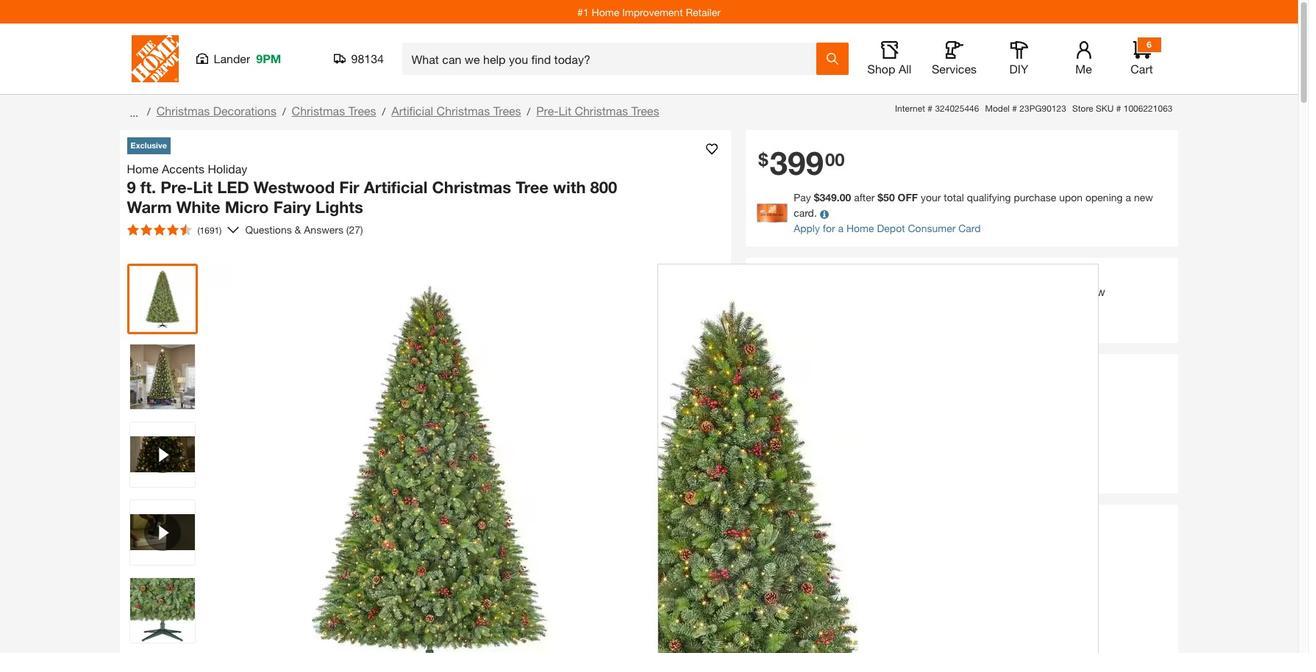 Task type: describe. For each thing, give the bounding box(es) containing it.
christmas inside home accents holiday 9 ft. pre-lit led westwood fir artificial christmas tree with 800 warm white micro fairy lights
[[432, 178, 511, 197]]

ft for 9 ft
[[819, 400, 826, 412]]

0 horizontal spatial lander
[[214, 51, 250, 65]]

(1691) button
[[121, 218, 228, 242]]

white
[[176, 198, 220, 217]]

diy
[[1010, 62, 1029, 76]]

800 inside home accents holiday 9 ft. pre-lit led westwood fir artificial christmas tree with 800 warm white micro fairy lights
[[590, 178, 617, 197]]

98134 button
[[334, 51, 384, 66]]

standard
[[833, 303, 880, 317]]

lit inside ... / christmas decorations / christmas trees / artificial christmas trees / pre-lit christmas trees
[[559, 104, 572, 118]]

#1
[[578, 6, 589, 18]]

tree shape : full
[[753, 434, 828, 446]]

cart 6
[[1131, 39, 1153, 76]]

questions
[[245, 224, 292, 236]]

home accents holiday pre lit christmas trees 23pg90123 e1.1 image
[[130, 345, 195, 409]]

2 # from the left
[[1012, 103, 1017, 114]]

50
[[884, 192, 895, 204]]

6
[[1147, 39, 1152, 50]]

led
[[217, 178, 249, 197]]

#1 home improvement retailer
[[578, 6, 721, 18]]

pre- inside ... / christmas decorations / christmas trees / artificial christmas trees / pre-lit christmas trees
[[536, 104, 559, 118]]

cart
[[1131, 62, 1153, 76]]

for inside westwood fir has 800 warm white leds to emit a sparkling glow plugs into a standard electrical outlet for consistent power view more details
[[966, 303, 980, 317]]

store
[[1073, 103, 1094, 114]]

lit inside home accents holiday 9 ft. pre-lit led westwood fir artificial christmas tree with 800 warm white micro fairy lights
[[193, 178, 213, 197]]

today
[[762, 580, 791, 592]]

artificial tree size (ft.)
[[753, 371, 852, 384]]

card.
[[794, 207, 817, 220]]

pickup
[[762, 556, 810, 573]]

fir
[[827, 285, 837, 299]]

98134
[[351, 51, 384, 65]]

depot
[[877, 222, 905, 235]]

a down 349.00 in the right of the page
[[838, 222, 844, 235]]

view
[[768, 320, 793, 334]]

home accents holiday pre lit christmas trees 23pg90123 64.0 image
[[130, 267, 195, 331]]

...
[[130, 106, 138, 119]]

after
[[854, 192, 875, 204]]

1 horizontal spatial full
[[811, 434, 828, 446]]

info image
[[820, 210, 829, 219]]

view more details link
[[768, 320, 862, 334]]

2 horizontal spatial tree
[[793, 371, 812, 384]]

internet
[[895, 103, 925, 114]]

in
[[762, 595, 770, 608]]

white
[[918, 285, 946, 299]]

4 / from the left
[[527, 105, 531, 118]]

the home depot logo image
[[131, 35, 178, 82]]

power
[[1041, 303, 1074, 317]]

$ 399 00
[[759, 144, 845, 183]]

9 inside button
[[811, 400, 816, 412]]

1 horizontal spatial tree
[[753, 434, 773, 446]]

fir
[[339, 178, 359, 197]]

total
[[944, 192, 964, 204]]

23pg90123
[[1020, 103, 1067, 114]]

800 inside westwood fir has 800 warm white leds to emit a sparkling glow plugs into a standard electrical outlet for consistent power view more details
[[862, 285, 882, 299]]

$ inside $ 399 00
[[759, 149, 768, 170]]

me
[[1076, 62, 1092, 76]]

399
[[770, 144, 824, 183]]

00
[[825, 149, 845, 170]]

plugs
[[768, 303, 798, 317]]

2 / from the left
[[282, 105, 286, 118]]

slim button
[[796, 453, 834, 484]]

7.5
[[762, 400, 777, 412]]

shape
[[776, 434, 805, 446]]

6329748467112 image
[[130, 423, 195, 487]]

:
[[805, 434, 808, 446]]

0 vertical spatial for
[[823, 222, 835, 235]]

4.5 stars image
[[127, 224, 192, 236]]

9 ft
[[811, 400, 826, 412]]

emit
[[994, 285, 1017, 299]]

... / christmas decorations / christmas trees / artificial christmas trees / pre-lit christmas trees
[[127, 104, 659, 119]]

artificial christmas trees link
[[392, 104, 521, 118]]

home accents holiday link
[[127, 160, 253, 178]]

your total qualifying purchase upon opening a new card.
[[794, 192, 1153, 220]]

(1691)
[[198, 225, 222, 236]]

shop all button
[[866, 41, 913, 77]]

2 vertical spatial artificial
[[753, 371, 790, 384]]

leds
[[949, 285, 977, 299]]

your
[[921, 192, 941, 204]]

to
[[980, 285, 991, 299]]

away
[[832, 595, 856, 608]]

size
[[815, 371, 834, 384]]

holiday
[[208, 161, 247, 175]]

sparkling
[[1029, 285, 1077, 299]]

apply
[[794, 222, 820, 235]]

unavailable at lander
[[753, 515, 857, 527]]

outlet
[[933, 303, 963, 317]]

fairy
[[273, 198, 311, 217]]

full inside button
[[762, 462, 780, 475]]

shop
[[868, 62, 896, 76]]

7.5 ft button
[[753, 391, 795, 421]]

full button
[[753, 453, 789, 484]]

christmas decorations link
[[156, 104, 277, 118]]

qualifying
[[967, 192, 1011, 204]]

3 / from the left
[[382, 105, 386, 118]]

me button
[[1060, 41, 1108, 77]]

decorations
[[213, 104, 277, 118]]

(27)
[[346, 224, 363, 236]]

lander button
[[825, 515, 857, 527]]

services
[[932, 62, 977, 76]]

sku
[[1096, 103, 1114, 114]]

westwood inside home accents holiday 9 ft. pre-lit led westwood fir artificial christmas tree with 800 warm white micro fairy lights
[[254, 178, 335, 197]]

unavailable
[[753, 515, 810, 527]]

christmas trees link
[[292, 104, 376, 118]]

home inside home accents holiday 9 ft. pre-lit led westwood fir artificial christmas tree with 800 warm white micro fairy lights
[[127, 161, 159, 175]]



Task type: locate. For each thing, give the bounding box(es) containing it.
2 ft from the left
[[819, 400, 826, 412]]

slim
[[805, 462, 825, 475]]

more
[[796, 320, 823, 334]]

new
[[1134, 192, 1153, 204]]

a left new
[[1126, 192, 1131, 204]]

0 vertical spatial lit
[[559, 104, 572, 118]]

0 vertical spatial home
[[592, 6, 620, 18]]

1 horizontal spatial 800
[[862, 285, 882, 299]]

1 horizontal spatial lander
[[825, 515, 857, 527]]

2 vertical spatial tree
[[753, 434, 773, 446]]

ft down size
[[819, 400, 826, 412]]

ft inside 9 ft button
[[819, 400, 826, 412]]

into
[[801, 303, 820, 317]]

9 left ft.
[[127, 178, 136, 197]]

3 # from the left
[[1117, 103, 1121, 114]]

1 vertical spatial 9
[[811, 400, 816, 412]]

lit down what can we help you find today? search field
[[559, 104, 572, 118]]

westwood up plugs
[[768, 285, 824, 299]]

electrical
[[883, 303, 930, 317]]

3 trees from the left
[[632, 104, 659, 118]]

diy button
[[996, 41, 1043, 77]]

0 horizontal spatial lit
[[193, 178, 213, 197]]

questions & answers (27)
[[245, 224, 363, 236]]

1 vertical spatial lander
[[825, 515, 857, 527]]

2 horizontal spatial home
[[847, 222, 874, 235]]

a right into
[[824, 303, 830, 317]]

1 horizontal spatial ft
[[819, 400, 826, 412]]

ft.
[[140, 178, 156, 197]]

0 vertical spatial 9
[[127, 178, 136, 197]]

2 horizontal spatial $
[[878, 192, 884, 204]]

artificial inside ... / christmas decorations / christmas trees / artificial christmas trees / pre-lit christmas trees
[[392, 104, 433, 118]]

home
[[592, 6, 620, 18], [127, 161, 159, 175], [847, 222, 874, 235]]

stock
[[773, 595, 798, 608]]

(1691) link
[[121, 218, 239, 242]]

opening
[[1086, 192, 1123, 204]]

ft right 7.5
[[779, 400, 786, 412]]

artificial
[[392, 104, 433, 118], [364, 178, 428, 197], [753, 371, 790, 384]]

0 vertical spatial 800
[[590, 178, 617, 197]]

home accents holiday 9 ft. pre-lit led westwood fir artificial christmas tree with 800 warm white micro fairy lights
[[127, 161, 617, 217]]

1 ft from the left
[[779, 400, 786, 412]]

1 # from the left
[[928, 103, 933, 114]]

ft for 7.5 ft
[[779, 400, 786, 412]]

1 / from the left
[[147, 105, 151, 118]]

800 right with
[[590, 178, 617, 197]]

accents
[[162, 161, 205, 175]]

free
[[762, 618, 788, 631]]

home left depot at the top right of the page
[[847, 222, 874, 235]]

tree inside home accents holiday 9 ft. pre-lit led westwood fir artificial christmas tree with 800 warm white micro fairy lights
[[516, 178, 549, 197]]

1 horizontal spatial $
[[814, 192, 820, 204]]

# right sku on the top right of the page
[[1117, 103, 1121, 114]]

1 vertical spatial artificial
[[364, 178, 428, 197]]

for down leds
[[966, 303, 980, 317]]

1 vertical spatial pre-
[[160, 178, 193, 197]]

for down 'info' icon
[[823, 222, 835, 235]]

1 vertical spatial full
[[762, 462, 780, 475]]

2 horizontal spatial trees
[[632, 104, 659, 118]]

800
[[590, 178, 617, 197], [862, 285, 882, 299]]

1 horizontal spatial home
[[592, 6, 620, 18]]

0 horizontal spatial trees
[[348, 104, 376, 118]]

9 ft button
[[802, 391, 835, 421]]

lander right at
[[825, 515, 857, 527]]

for
[[823, 222, 835, 235], [966, 303, 980, 317]]

has
[[840, 285, 859, 299]]

349.00
[[820, 192, 851, 204]]

with
[[553, 178, 586, 197]]

internet # 324025446 model # 23pg90123 store sku # 1006221063
[[895, 103, 1173, 114]]

a
[[1126, 192, 1131, 204], [838, 222, 844, 235], [1020, 285, 1026, 299], [824, 303, 830, 317]]

7.5 ft
[[762, 400, 786, 412]]

0 horizontal spatial ft
[[779, 400, 786, 412]]

/
[[147, 105, 151, 118], [282, 105, 286, 118], [382, 105, 386, 118], [527, 105, 531, 118]]

2 trees from the left
[[493, 104, 521, 118]]

pickup nearby today in stock 3.2 mi away
[[762, 556, 864, 608]]

apply now image
[[757, 204, 794, 223]]

all
[[899, 62, 912, 76]]

1 vertical spatial tree
[[793, 371, 812, 384]]

0 vertical spatial tree
[[516, 178, 549, 197]]

1 vertical spatial for
[[966, 303, 980, 317]]

retailer
[[686, 6, 721, 18]]

ft inside 7.5 ft button
[[779, 400, 786, 412]]

a inside your total qualifying purchase upon opening a new card.
[[1126, 192, 1131, 204]]

lit up white
[[193, 178, 213, 197]]

tree left size
[[793, 371, 812, 384]]

shop all
[[868, 62, 912, 76]]

lander 9pm
[[214, 51, 281, 65]]

1 vertical spatial 800
[[862, 285, 882, 299]]

324025446
[[935, 103, 979, 114]]

2 horizontal spatial #
[[1117, 103, 1121, 114]]

westwood up fairy on the top left of page
[[254, 178, 335, 197]]

purchase
[[1014, 192, 1057, 204]]

#
[[928, 103, 933, 114], [1012, 103, 1017, 114], [1117, 103, 1121, 114]]

1 vertical spatial lit
[[193, 178, 213, 197]]

artificial inside home accents holiday 9 ft. pre-lit led westwood fir artificial christmas tree with 800 warm white micro fairy lights
[[364, 178, 428, 197]]

800 right has
[[862, 285, 882, 299]]

tree
[[516, 178, 549, 197], [793, 371, 812, 384], [753, 434, 773, 446]]

0 vertical spatial lander
[[214, 51, 250, 65]]

0 horizontal spatial full
[[762, 462, 780, 475]]

3.2
[[801, 595, 815, 608]]

card
[[959, 222, 981, 235]]

9pm
[[256, 51, 281, 65]]

a right emit
[[1020, 285, 1026, 299]]

1 horizontal spatial lit
[[559, 104, 572, 118]]

1 horizontal spatial #
[[1012, 103, 1017, 114]]

home accents holiday pre lit christmas trees 23pg90123 40.2 image
[[130, 579, 195, 643]]

0 horizontal spatial for
[[823, 222, 835, 235]]

6329914715112 image
[[130, 501, 195, 565]]

# right the model
[[1012, 103, 1017, 114]]

services button
[[931, 41, 978, 77]]

0 horizontal spatial #
[[928, 103, 933, 114]]

1 horizontal spatial westwood
[[768, 285, 824, 299]]

9
[[127, 178, 136, 197], [811, 400, 816, 412]]

warm
[[127, 198, 172, 217]]

at
[[813, 515, 822, 527]]

tree left with
[[516, 178, 549, 197]]

full down shape on the right bottom of the page
[[762, 462, 780, 475]]

full right :
[[811, 434, 828, 446]]

westwood inside westwood fir has 800 warm white leds to emit a sparkling glow plugs into a standard electrical outlet for consistent power view more details
[[768, 285, 824, 299]]

# right internet
[[928, 103, 933, 114]]

answers
[[304, 224, 344, 236]]

improvement
[[622, 6, 683, 18]]

2 vertical spatial home
[[847, 222, 874, 235]]

0 vertical spatial full
[[811, 434, 828, 446]]

0 vertical spatial pre-
[[536, 104, 559, 118]]

/ right ... button
[[147, 105, 151, 118]]

What can we help you find today? search field
[[412, 43, 815, 74]]

1 vertical spatial home
[[127, 161, 159, 175]]

$ right after
[[878, 192, 884, 204]]

0 vertical spatial westwood
[[254, 178, 335, 197]]

pre- inside home accents holiday 9 ft. pre-lit led westwood fir artificial christmas tree with 800 warm white micro fairy lights
[[160, 178, 193, 197]]

0 horizontal spatial home
[[127, 161, 159, 175]]

full
[[811, 434, 828, 446], [762, 462, 780, 475]]

... button
[[127, 102, 141, 123]]

details
[[827, 320, 862, 334]]

1 horizontal spatial pre-
[[536, 104, 559, 118]]

1 trees from the left
[[348, 104, 376, 118]]

0 horizontal spatial 9
[[127, 178, 136, 197]]

westwood fir has 800 warm white leds to emit a sparkling glow plugs into a standard electrical outlet for consistent power view more details
[[768, 285, 1106, 334]]

tree left shape on the right bottom of the page
[[753, 434, 773, 446]]

1 vertical spatial westwood
[[768, 285, 824, 299]]

glow
[[1080, 285, 1106, 299]]

0 horizontal spatial pre-
[[160, 178, 193, 197]]

pre-lit christmas trees link
[[536, 104, 659, 118]]

lit
[[559, 104, 572, 118], [193, 178, 213, 197]]

/ right the decorations
[[282, 105, 286, 118]]

1 horizontal spatial trees
[[493, 104, 521, 118]]

upon
[[1059, 192, 1083, 204]]

0 horizontal spatial 800
[[590, 178, 617, 197]]

1 horizontal spatial 9
[[811, 400, 816, 412]]

nearby
[[814, 556, 864, 573]]

0 vertical spatial artificial
[[392, 104, 433, 118]]

9 inside home accents holiday 9 ft. pre-lit led westwood fir artificial christmas tree with 800 warm white micro fairy lights
[[127, 178, 136, 197]]

home up ft.
[[127, 161, 159, 175]]

mi
[[818, 595, 829, 608]]

9 down artificial tree size (ft.)
[[811, 400, 816, 412]]

off
[[898, 192, 918, 204]]

$
[[759, 149, 768, 170], [814, 192, 820, 204], [878, 192, 884, 204]]

home right #1
[[592, 6, 620, 18]]

0 horizontal spatial tree
[[516, 178, 549, 197]]

pay
[[794, 192, 811, 204]]

0 horizontal spatial $
[[759, 149, 768, 170]]

apply for a home depot consumer card
[[794, 222, 981, 235]]

/ left pre-lit christmas trees link
[[527, 105, 531, 118]]

consistent
[[984, 303, 1038, 317]]

1 horizontal spatial for
[[966, 303, 980, 317]]

/ right christmas trees link
[[382, 105, 386, 118]]

apply for a home depot consumer card link
[[794, 222, 981, 235]]

ft
[[779, 400, 786, 412], [819, 400, 826, 412]]

westwood
[[254, 178, 335, 197], [768, 285, 824, 299]]

lander left '9pm'
[[214, 51, 250, 65]]

1006221063
[[1124, 103, 1173, 114]]

$ right pay
[[814, 192, 820, 204]]

0 horizontal spatial westwood
[[254, 178, 335, 197]]

$ left 399
[[759, 149, 768, 170]]



Task type: vqa. For each thing, say whether or not it's contained in the screenshot.
rightmost Westwood
yes



